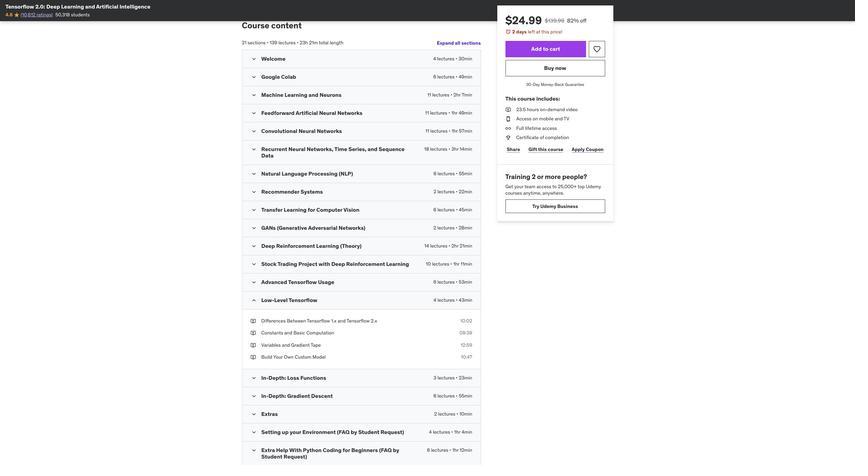 Task type: vqa. For each thing, say whether or not it's contained in the screenshot.


Task type: describe. For each thing, give the bounding box(es) containing it.
small image for extra help with python coding for beginners (faq by student request)
[[250, 448, 257, 455]]

1 horizontal spatial reinforcement
[[346, 261, 385, 268]]

6 lectures • 55min for natural language processing (nlp)
[[434, 171, 472, 177]]

23min
[[459, 375, 472, 381]]

guarantee
[[565, 82, 585, 87]]

trading
[[278, 261, 297, 268]]

tensorflow up (10,612
[[5, 3, 34, 10]]

• for convolutional neural networks
[[449, 128, 451, 134]]

23.5 hours on-demand video
[[517, 106, 578, 113]]

6 lectures • 55min for in-depth: gradient descent
[[434, 393, 472, 400]]

1hr for feedforward artificial neural networks
[[452, 110, 458, 116]]

2 right alarm icon
[[512, 29, 515, 35]]

30-
[[526, 82, 533, 87]]

access
[[517, 116, 532, 122]]

sequence
[[379, 146, 405, 153]]

up
[[282, 429, 289, 436]]

11 lectures • 1hr 57min
[[426, 128, 472, 134]]

6 for in-depth: gradient descent
[[434, 393, 437, 400]]

small image for convolutional neural networks
[[250, 128, 257, 135]]

day
[[533, 82, 540, 87]]

low-level tensorflow
[[261, 297, 318, 304]]

extras
[[261, 411, 278, 418]]

xsmall image for build your own custom model
[[250, 355, 256, 361]]

4min
[[462, 430, 472, 436]]

to inside button
[[543, 45, 549, 52]]

to inside training 2 or more people? get your team access to 25,000+ top udemy courses anytime, anywhere.
[[553, 184, 557, 190]]

and left the tv
[[555, 116, 563, 122]]

small image for recommender systems
[[250, 189, 257, 196]]

• for recommender systems
[[456, 189, 458, 195]]

advanced tensorflow usage
[[261, 279, 334, 286]]

6 for transfer learning for computer vision
[[434, 207, 437, 213]]

tensorflow up computation
[[307, 318, 330, 324]]

expand all sections
[[437, 40, 481, 46]]

and up students
[[85, 3, 95, 10]]

this course includes:
[[506, 95, 560, 102]]

0 vertical spatial request)
[[381, 429, 404, 436]]

small image for gans (generative adversarial networks)
[[250, 225, 257, 232]]

14min
[[460, 146, 472, 152]]

lectures for extras
[[438, 411, 456, 418]]

project
[[299, 261, 317, 268]]

ratings)
[[37, 12, 53, 18]]

apply coupon
[[572, 146, 604, 152]]

0 vertical spatial access
[[542, 125, 557, 131]]

lectures for google colab
[[438, 74, 455, 80]]

• for machine learning and neurons
[[451, 92, 453, 98]]

functions
[[301, 375, 326, 382]]

learning up 50,318 students
[[61, 3, 84, 10]]

on-
[[540, 106, 548, 113]]

21 sections • 139 lectures • 23h 21m total length
[[242, 40, 344, 46]]

constants and basic computation
[[261, 330, 334, 336]]

gift
[[529, 146, 537, 152]]

tensorflow down project on the left of page
[[288, 279, 317, 286]]

alarm image
[[506, 29, 511, 34]]

21
[[242, 40, 247, 46]]

25,000+
[[558, 184, 577, 190]]

small image for in-depth: gradient descent
[[250, 393, 257, 400]]

14 lectures • 2hr 21min
[[425, 243, 472, 249]]

vision
[[344, 206, 360, 213]]

students
[[71, 12, 90, 18]]

feedforward artificial neural networks
[[261, 110, 363, 117]]

of
[[540, 135, 544, 141]]

6 lectures • 53min
[[434, 279, 472, 285]]

days
[[516, 29, 527, 35]]

• for advanced tensorflow usage
[[456, 279, 458, 285]]

request) inside extra help with python coding for beginners (faq by student request)
[[284, 454, 307, 461]]

student inside extra help with python coding for beginners (faq by student request)
[[261, 454, 282, 461]]

machine learning and neurons
[[261, 92, 342, 98]]

neural for networks
[[299, 128, 316, 135]]

deep reinforcement learning (theory)
[[261, 243, 362, 249]]

help
[[276, 447, 288, 454]]

demand
[[548, 106, 565, 113]]

stock
[[261, 261, 277, 268]]

1.x
[[331, 318, 337, 324]]

small image for low-level tensorflow
[[250, 297, 257, 304]]

computation
[[306, 330, 334, 336]]

variables and gradient tape
[[261, 342, 321, 349]]

0 vertical spatial xsmall image
[[506, 116, 511, 123]]

1 49min from the top
[[459, 74, 472, 80]]

6 for advanced tensorflow usage
[[434, 279, 437, 285]]

share button
[[506, 143, 522, 156]]

10
[[426, 261, 431, 267]]

extra help with python coding for beginners (faq by student request)
[[261, 447, 399, 461]]

full lifetime access
[[517, 125, 557, 131]]

0 horizontal spatial udemy
[[541, 203, 556, 210]]

top
[[578, 184, 585, 190]]

• left 23h 21m
[[297, 40, 299, 46]]

welcome
[[261, 55, 286, 62]]

lectures for welcome
[[437, 56, 455, 62]]

small image for stock trading project with deep reinforcement learning
[[250, 261, 257, 268]]

4 lectures • 1hr 4min
[[429, 430, 472, 436]]

11min
[[461, 261, 472, 267]]

xsmall image for certificate
[[506, 135, 511, 141]]

data
[[261, 152, 274, 159]]

12min
[[460, 448, 472, 454]]

and left neurons
[[309, 92, 319, 98]]

0 vertical spatial course
[[518, 95, 535, 102]]

• for extras
[[457, 411, 458, 418]]

2 lectures • 22min
[[434, 189, 472, 195]]

• left 139
[[267, 40, 269, 46]]

hours
[[527, 106, 539, 113]]

computer
[[316, 206, 343, 213]]

transfer learning for computer vision
[[261, 206, 360, 213]]

or
[[537, 173, 544, 181]]

gans
[[261, 225, 276, 231]]

transfer
[[261, 206, 283, 213]]

back
[[555, 82, 564, 87]]

small image for google colab
[[250, 74, 257, 81]]

udemy inside training 2 or more people? get your team access to 25,000+ top udemy courses anytime, anywhere.
[[586, 184, 601, 190]]

for inside extra help with python coding for beginners (faq by student request)
[[343, 447, 350, 454]]

natural language processing (nlp)
[[261, 170, 353, 177]]

2hr for machine learning and neurons
[[454, 92, 461, 98]]

with
[[319, 261, 330, 268]]

money-
[[541, 82, 555, 87]]

2 for gans (generative adversarial networks)
[[434, 225, 436, 231]]

11 lectures • 2hr 7min
[[428, 92, 472, 98]]

(10,612 ratings)
[[21, 12, 53, 18]]

0 horizontal spatial reinforcement
[[276, 243, 315, 249]]

feedforward
[[261, 110, 295, 117]]

usage
[[318, 279, 334, 286]]

0 vertical spatial (faq
[[337, 429, 350, 436]]

learning up with
[[316, 243, 339, 249]]

6 for natural language processing (nlp)
[[434, 171, 437, 177]]

• for in-depth: gradient descent
[[456, 393, 458, 400]]

in- for in-depth: gradient descent
[[261, 393, 269, 400]]

lectures for advanced tensorflow usage
[[438, 279, 455, 285]]

recommender
[[261, 188, 299, 195]]

4 for low-level tensorflow
[[434, 297, 437, 303]]

small image for recurrent neural networks, time series, and sequence data
[[250, 146, 257, 153]]

• for recurrent neural networks, time series, and sequence data
[[449, 146, 450, 152]]

gradient for tape
[[291, 342, 310, 349]]

2 49min from the top
[[459, 110, 472, 116]]

0 horizontal spatial by
[[351, 429, 357, 436]]

6 for google colab
[[433, 74, 436, 80]]

2 days left at this price!
[[512, 29, 563, 35]]

neural for networks,
[[289, 146, 306, 153]]

1hr for setting up your environment (faq by student request)
[[454, 430, 461, 436]]

• for low-level tensorflow
[[456, 297, 458, 303]]

• for in-depth: loss functions
[[456, 375, 458, 381]]

and right 1.x
[[338, 318, 346, 324]]

certificate
[[517, 135, 539, 141]]

learning left the 10 at bottom
[[386, 261, 409, 268]]

networks,
[[307, 146, 333, 153]]

small image for machine learning and neurons
[[250, 92, 257, 99]]

2 for extras
[[434, 411, 437, 418]]

0 vertical spatial neural
[[319, 110, 336, 117]]

(theory)
[[340, 243, 362, 249]]

build your own custom model
[[261, 355, 326, 361]]

4 for setting up your environment (faq by student request)
[[429, 430, 432, 436]]

1 horizontal spatial deep
[[261, 243, 275, 249]]

lectures right 139
[[279, 40, 296, 46]]

1hr for convolutional neural networks
[[452, 128, 458, 134]]

1 vertical spatial this
[[538, 146, 547, 152]]

lectures for setting up your environment (faq by student request)
[[433, 430, 450, 436]]

• for feedforward artificial neural networks
[[449, 110, 450, 116]]

tv
[[564, 116, 570, 122]]

custom
[[295, 355, 312, 361]]

tensorflow down advanced tensorflow usage
[[289, 297, 318, 304]]

1 vertical spatial artificial
[[296, 110, 318, 117]]

small image for in-depth: loss functions
[[250, 375, 257, 382]]

training 2 or more people? get your team access to 25,000+ top udemy courses anytime, anywhere.
[[506, 173, 601, 196]]

• for setting up your environment (faq by student request)
[[452, 430, 453, 436]]

11 for networks
[[425, 110, 429, 116]]

and inside recurrent neural networks, time series, and sequence data
[[368, 146, 378, 153]]

convolutional neural networks
[[261, 128, 342, 135]]

gift this course
[[529, 146, 564, 152]]

price!
[[551, 29, 563, 35]]

xsmall image for 23.5
[[506, 106, 511, 113]]

23.5
[[517, 106, 526, 113]]

buy now button
[[506, 60, 605, 76]]

total
[[319, 40, 329, 46]]

(faq inside extra help with python coding for beginners (faq by student request)
[[379, 447, 392, 454]]

coupon
[[586, 146, 604, 152]]

10:02
[[461, 318, 472, 324]]

0 vertical spatial networks
[[338, 110, 363, 117]]

55min for in-depth: gradient descent
[[459, 393, 472, 400]]

xsmall image for constants and basic computation
[[250, 330, 256, 337]]

gradient for descent
[[287, 393, 310, 400]]

build
[[261, 355, 272, 361]]

small image for welcome
[[250, 56, 257, 63]]

networks)
[[339, 225, 366, 231]]



Task type: locate. For each thing, give the bounding box(es) containing it.
lectures for gans (generative adversarial networks)
[[438, 225, 455, 231]]

2 inside training 2 or more people? get your team access to 25,000+ top udemy courses anytime, anywhere.
[[532, 173, 536, 181]]

xsmall image left differences on the left bottom
[[250, 318, 256, 325]]

add
[[531, 45, 542, 52]]

lectures for deep reinforcement learning (theory)
[[430, 243, 448, 249]]

1 vertical spatial udemy
[[541, 203, 556, 210]]

in- for in-depth: loss functions
[[261, 375, 269, 382]]

1hr left 57min
[[452, 128, 458, 134]]

lectures for low-level tensorflow
[[438, 297, 455, 303]]

and right series,
[[368, 146, 378, 153]]

0 vertical spatial 4
[[433, 56, 436, 62]]

7 small image from the top
[[250, 207, 257, 214]]

1 vertical spatial 2hr
[[452, 243, 459, 249]]

2hr for deep reinforcement learning (theory)
[[452, 243, 459, 249]]

0 vertical spatial to
[[543, 45, 549, 52]]

lectures up 14 lectures • 2hr 21min
[[438, 225, 455, 231]]

apply
[[572, 146, 585, 152]]

tensorflow left 2.x
[[347, 318, 370, 324]]

22min
[[459, 189, 472, 195]]

completion
[[545, 135, 569, 141]]

xsmall image
[[506, 116, 511, 123], [250, 330, 256, 337], [250, 355, 256, 361]]

2 vertical spatial 11
[[426, 128, 429, 134]]

(faq right beginners
[[379, 447, 392, 454]]

1 55min from the top
[[459, 171, 472, 177]]

to up anywhere.
[[553, 184, 557, 190]]

0 vertical spatial udemy
[[586, 184, 601, 190]]

10 lectures • 1hr 11min
[[426, 261, 472, 267]]

try udemy business link
[[506, 200, 605, 213]]

neural
[[319, 110, 336, 117], [299, 128, 316, 135], [289, 146, 306, 153]]

0 horizontal spatial sections
[[248, 40, 266, 46]]

1 vertical spatial deep
[[261, 243, 275, 249]]

• for transfer learning for computer vision
[[456, 207, 458, 213]]

10 small image from the top
[[250, 297, 257, 304]]

lectures for recurrent neural networks, time series, and sequence data
[[430, 146, 448, 152]]

small image left gans
[[250, 225, 257, 232]]

1hr left 11min
[[454, 261, 460, 267]]

6 up 2 lectures • 28min
[[434, 207, 437, 213]]

4.6
[[5, 12, 13, 18]]

udemy right top
[[586, 184, 601, 190]]

0 vertical spatial for
[[308, 206, 315, 213]]

and up own
[[282, 342, 290, 349]]

0 horizontal spatial request)
[[284, 454, 307, 461]]

1 vertical spatial for
[[343, 447, 350, 454]]

time
[[335, 146, 347, 153]]

certificate of completion
[[517, 135, 569, 141]]

lectures for feedforward artificial neural networks
[[430, 110, 447, 116]]

6 lectures • 55min up 2 lectures • 22min
[[434, 171, 472, 177]]

11 for neurons
[[428, 92, 431, 98]]

small image left convolutional
[[250, 128, 257, 135]]

•
[[267, 40, 269, 46], [297, 40, 299, 46], [456, 56, 458, 62], [456, 74, 458, 80], [451, 92, 453, 98], [449, 110, 450, 116], [449, 128, 451, 134], [449, 146, 450, 152], [456, 171, 458, 177], [456, 189, 458, 195], [456, 207, 458, 213], [456, 225, 458, 231], [449, 243, 451, 249], [451, 261, 452, 267], [456, 279, 458, 285], [456, 297, 458, 303], [456, 375, 458, 381], [456, 393, 458, 400], [457, 411, 458, 418], [452, 430, 453, 436], [450, 448, 451, 454]]

1hr left 12min on the right of page
[[453, 448, 459, 454]]

2 lectures • 10min
[[434, 411, 472, 418]]

30min
[[459, 56, 472, 62]]

by
[[351, 429, 357, 436], [393, 447, 399, 454]]

lectures for transfer learning for computer vision
[[438, 207, 455, 213]]

0 vertical spatial this
[[542, 29, 550, 35]]

xsmall image left build
[[250, 355, 256, 361]]

55min up 22min
[[459, 171, 472, 177]]

1 small image from the top
[[250, 92, 257, 99]]

0 vertical spatial 6 lectures • 55min
[[434, 171, 472, 177]]

your
[[515, 184, 524, 190], [290, 429, 301, 436]]

• for stock trading project with deep reinforcement learning
[[451, 261, 452, 267]]

request)
[[381, 429, 404, 436], [284, 454, 307, 461]]

udemy
[[586, 184, 601, 190], [541, 203, 556, 210]]

1 vertical spatial xsmall image
[[250, 330, 256, 337]]

1hr for stock trading project with deep reinforcement learning
[[454, 261, 460, 267]]

differences between tensorflow 1.x and tensorflow 2.x
[[261, 318, 377, 324]]

0 vertical spatial 11
[[428, 92, 431, 98]]

gradient down in-depth: loss functions
[[287, 393, 310, 400]]

sections right all
[[462, 40, 481, 46]]

3 small image from the top
[[250, 243, 257, 250]]

• left 57min
[[449, 128, 451, 134]]

lectures down 4 lectures • 1hr 4min in the right bottom of the page
[[431, 448, 449, 454]]

lectures up 18 lectures • 3hr 14min
[[431, 128, 448, 134]]

55min for natural language processing (nlp)
[[459, 171, 472, 177]]

1 vertical spatial 49min
[[459, 110, 472, 116]]

2 vertical spatial neural
[[289, 146, 306, 153]]

2 up 6 lectures • 45min at the top right of the page
[[434, 189, 437, 195]]

to
[[543, 45, 549, 52], [553, 184, 557, 190]]

4 down 6 lectures • 53min
[[434, 297, 437, 303]]

2 small image from the top
[[250, 74, 257, 81]]

1 vertical spatial 4
[[434, 297, 437, 303]]

small image for advanced tensorflow usage
[[250, 279, 257, 286]]

$24.99 $139.99 82% off
[[506, 13, 587, 27]]

0 vertical spatial artificial
[[96, 3, 118, 10]]

6 small image from the top
[[250, 189, 257, 196]]

50,318 students
[[55, 12, 90, 18]]

139
[[270, 40, 277, 46]]

1 vertical spatial access
[[537, 184, 552, 190]]

lectures for convolutional neural networks
[[431, 128, 448, 134]]

49min down 30min
[[459, 74, 472, 80]]

1 horizontal spatial (faq
[[379, 447, 392, 454]]

access down the mobile
[[542, 125, 557, 131]]

student
[[358, 429, 380, 436], [261, 454, 282, 461]]

small image left extras on the bottom left of page
[[250, 411, 257, 418]]

gans (generative adversarial networks)
[[261, 225, 366, 231]]

lectures up 2 lectures • 22min
[[438, 171, 455, 177]]

small image for feedforward artificial neural networks
[[250, 110, 257, 117]]

3 small image from the top
[[250, 110, 257, 117]]

1 horizontal spatial student
[[358, 429, 380, 436]]

lectures for natural language processing (nlp)
[[438, 171, 455, 177]]

6 up 11 lectures • 2hr 7min
[[433, 74, 436, 80]]

2.x
[[371, 318, 377, 324]]

43min
[[459, 297, 472, 303]]

6 small image from the top
[[250, 393, 257, 400]]

• for deep reinforcement learning (theory)
[[449, 243, 451, 249]]

environment
[[303, 429, 336, 436]]

your up courses
[[515, 184, 524, 190]]

6
[[433, 74, 436, 80], [434, 171, 437, 177], [434, 207, 437, 213], [434, 279, 437, 285], [434, 393, 437, 400], [427, 448, 430, 454]]

5 small image from the top
[[250, 375, 257, 382]]

1 horizontal spatial by
[[393, 447, 399, 454]]

recommender systems
[[261, 188, 323, 195]]

xsmall image left the constants
[[250, 330, 256, 337]]

4 small image from the top
[[250, 128, 257, 135]]

30-day money-back guarantee
[[526, 82, 585, 87]]

lectures down 6 lectures • 53min
[[438, 297, 455, 303]]

access down "or"
[[537, 184, 552, 190]]

1 vertical spatial student
[[261, 454, 282, 461]]

student left "with"
[[261, 454, 282, 461]]

1 horizontal spatial sections
[[462, 40, 481, 46]]

1 depth: from the top
[[269, 375, 286, 382]]

0 horizontal spatial course
[[518, 95, 535, 102]]

18
[[424, 146, 429, 152]]

small image for transfer learning for computer vision
[[250, 207, 257, 214]]

in- up extras on the bottom left of page
[[261, 393, 269, 400]]

0 vertical spatial your
[[515, 184, 524, 190]]

learning down recommender systems
[[284, 206, 307, 213]]

small image left the advanced
[[250, 279, 257, 286]]

now
[[556, 65, 567, 71]]

1 6 lectures • 55min from the top
[[434, 171, 472, 177]]

0 horizontal spatial deep
[[46, 3, 60, 10]]

0 vertical spatial student
[[358, 429, 380, 436]]

4 for welcome
[[433, 56, 436, 62]]

• for gans (generative adversarial networks)
[[456, 225, 458, 231]]

deep up ratings)
[[46, 3, 60, 10]]

0 vertical spatial reinforcement
[[276, 243, 315, 249]]

people?
[[563, 173, 587, 181]]

artificial up convolutional neural networks
[[296, 110, 318, 117]]

2 vertical spatial deep
[[331, 261, 345, 268]]

1 horizontal spatial your
[[515, 184, 524, 190]]

9 small image from the top
[[250, 279, 257, 286]]

6 down 4 lectures • 1hr 4min in the right bottom of the page
[[427, 448, 430, 454]]

machine
[[261, 92, 284, 98]]

1 vertical spatial 55min
[[459, 393, 472, 400]]

• left 7min
[[451, 92, 453, 98]]

• for welcome
[[456, 56, 458, 62]]

artificial left intelligence
[[96, 3, 118, 10]]

$139.99
[[545, 17, 565, 24]]

2 for recommender systems
[[434, 189, 437, 195]]

1hr for extra help with python coding for beginners (faq by student request)
[[453, 448, 459, 454]]

small image for deep reinforcement learning (theory)
[[250, 243, 257, 250]]

2 depth: from the top
[[269, 393, 286, 400]]

xsmall image up the share
[[506, 135, 511, 141]]

11 up 11 lectures • 1hr 49min
[[428, 92, 431, 98]]

left
[[528, 29, 535, 35]]

0 vertical spatial 55min
[[459, 171, 472, 177]]

18 lectures • 3hr 14min
[[424, 146, 472, 152]]

lectures for extra help with python coding for beginners (faq by student request)
[[431, 448, 449, 454]]

neural down convolutional neural networks
[[289, 146, 306, 153]]

in-depth: gradient descent
[[261, 393, 333, 400]]

• left 30min
[[456, 56, 458, 62]]

xsmall image for full
[[506, 125, 511, 132]]

1 vertical spatial by
[[393, 447, 399, 454]]

• left 3hr
[[449, 146, 450, 152]]

small image left feedforward
[[250, 110, 257, 117]]

this
[[542, 29, 550, 35], [538, 146, 547, 152]]

6 lectures • 55min
[[434, 171, 472, 177], [434, 393, 472, 400]]

53min
[[459, 279, 472, 285]]

in-
[[261, 375, 269, 382], [261, 393, 269, 400]]

deep down gans
[[261, 243, 275, 249]]

(10,612
[[21, 12, 35, 18]]

to left cart
[[543, 45, 549, 52]]

2 vertical spatial 4
[[429, 430, 432, 436]]

6 down the 3
[[434, 393, 437, 400]]

1 small image from the top
[[250, 56, 257, 63]]

1 vertical spatial 6 lectures • 55min
[[434, 393, 472, 400]]

neural inside recurrent neural networks, time series, and sequence data
[[289, 146, 306, 153]]

0 horizontal spatial student
[[261, 454, 282, 461]]

• up 2 lectures • 22min
[[456, 171, 458, 177]]

xsmall image down this
[[506, 106, 511, 113]]

1 horizontal spatial udemy
[[586, 184, 601, 190]]

lectures up 6 lectures • 45min at the top right of the page
[[438, 189, 455, 195]]

1 sections from the left
[[248, 40, 266, 46]]

1 horizontal spatial for
[[343, 447, 350, 454]]

55min
[[459, 171, 472, 177], [459, 393, 472, 400]]

lectures for machine learning and neurons
[[432, 92, 450, 98]]

1 vertical spatial networks
[[317, 128, 342, 135]]

2 vertical spatial xsmall image
[[250, 355, 256, 361]]

49min up 57min
[[459, 110, 472, 116]]

1 horizontal spatial request)
[[381, 429, 404, 436]]

• left 12min on the right of page
[[450, 448, 451, 454]]

your inside training 2 or more people? get your team access to 25,000+ top udemy courses anytime, anywhere.
[[515, 184, 524, 190]]

5 small image from the top
[[250, 146, 257, 153]]

2 6 lectures • 55min from the top
[[434, 393, 472, 400]]

2 horizontal spatial deep
[[331, 261, 345, 268]]

2 small image from the top
[[250, 171, 257, 177]]

lectures for recommender systems
[[438, 189, 455, 195]]

50,318
[[55, 12, 70, 18]]

includes:
[[537, 95, 560, 102]]

networks
[[338, 110, 363, 117], [317, 128, 342, 135]]

lectures down 3 lectures • 23min
[[438, 393, 455, 400]]

4 up 6 lectures • 49min
[[433, 56, 436, 62]]

1 horizontal spatial to
[[553, 184, 557, 190]]

neurons
[[320, 92, 342, 98]]

6 lectures • 55min down 3 lectures • 23min
[[434, 393, 472, 400]]

1 in- from the top
[[261, 375, 269, 382]]

1 vertical spatial gradient
[[287, 393, 310, 400]]

• for natural language processing (nlp)
[[456, 171, 458, 177]]

• left 4min
[[452, 430, 453, 436]]

(generative
[[277, 225, 307, 231]]

1 vertical spatial request)
[[284, 454, 307, 461]]

level
[[274, 297, 288, 304]]

1 vertical spatial 11
[[425, 110, 429, 116]]

1 vertical spatial in-
[[261, 393, 269, 400]]

lectures up 11 lectures • 1hr 49min
[[432, 92, 450, 98]]

12 small image from the top
[[250, 448, 257, 455]]

1 vertical spatial neural
[[299, 128, 316, 135]]

7 small image from the top
[[250, 430, 257, 436]]

beginners
[[351, 447, 378, 454]]

1 horizontal spatial course
[[548, 146, 564, 152]]

57min
[[459, 128, 472, 134]]

setting up your environment (faq by student request)
[[261, 429, 404, 436]]

lectures right the 3
[[438, 375, 455, 381]]

• for google colab
[[456, 74, 458, 80]]

0 vertical spatial depth:
[[269, 375, 286, 382]]

0 vertical spatial by
[[351, 429, 357, 436]]

xsmall image left full
[[506, 125, 511, 132]]

depth: up extras on the bottom left of page
[[269, 393, 286, 400]]

0 vertical spatial 49min
[[459, 74, 472, 80]]

lectures up 4 lectures • 1hr 4min in the right bottom of the page
[[438, 411, 456, 418]]

depth: for loss
[[269, 375, 286, 382]]

by up beginners
[[351, 429, 357, 436]]

lectures for stock trading project with deep reinforcement learning
[[432, 261, 449, 267]]

recurrent
[[261, 146, 287, 153]]

2 in- from the top
[[261, 393, 269, 400]]

sections
[[248, 40, 266, 46], [462, 40, 481, 46]]

11 small image from the top
[[250, 411, 257, 418]]

length
[[330, 40, 344, 46]]

1 vertical spatial course
[[548, 146, 564, 152]]

8 small image from the top
[[250, 225, 257, 232]]

• left 45min
[[456, 207, 458, 213]]

loss
[[287, 375, 299, 382]]

1 vertical spatial your
[[290, 429, 301, 436]]

your right up at left bottom
[[290, 429, 301, 436]]

xsmall image left access
[[506, 116, 511, 123]]

small image left transfer
[[250, 207, 257, 214]]

wishlist image
[[593, 45, 601, 53]]

28min
[[459, 225, 472, 231]]

neural down feedforward artificial neural networks
[[299, 128, 316, 135]]

2 55min from the top
[[459, 393, 472, 400]]

sections inside dropdown button
[[462, 40, 481, 46]]

google colab
[[261, 74, 296, 80]]

2 up 14 lectures • 2hr 21min
[[434, 225, 436, 231]]

small image
[[250, 56, 257, 63], [250, 74, 257, 81], [250, 110, 257, 117], [250, 128, 257, 135], [250, 146, 257, 153], [250, 189, 257, 196], [250, 207, 257, 214], [250, 225, 257, 232], [250, 279, 257, 286], [250, 297, 257, 304], [250, 411, 257, 418], [250, 448, 257, 455]]

python
[[303, 447, 322, 454]]

access inside training 2 or more people? get your team access to 25,000+ top udemy courses anytime, anywhere.
[[537, 184, 552, 190]]

small image for natural language processing (nlp)
[[250, 171, 257, 177]]

• left 53min
[[456, 279, 458, 285]]

lectures for in-depth: gradient descent
[[438, 393, 455, 400]]

small image
[[250, 92, 257, 99], [250, 171, 257, 177], [250, 243, 257, 250], [250, 261, 257, 268], [250, 375, 257, 382], [250, 393, 257, 400], [250, 430, 257, 436]]

more
[[545, 173, 561, 181]]

0 vertical spatial deep
[[46, 3, 60, 10]]

6 down '10 lectures • 1hr 11min'
[[434, 279, 437, 285]]

lectures down expand
[[437, 56, 455, 62]]

1 vertical spatial depth:
[[269, 393, 286, 400]]

0 vertical spatial 2hr
[[454, 92, 461, 98]]

0 horizontal spatial artificial
[[96, 3, 118, 10]]

full
[[517, 125, 524, 131]]

1hr
[[452, 110, 458, 116], [452, 128, 458, 134], [454, 261, 460, 267], [454, 430, 461, 436], [453, 448, 459, 454]]

1 vertical spatial (faq
[[379, 447, 392, 454]]

small image for setting up your environment (faq by student request)
[[250, 430, 257, 436]]

differences
[[261, 318, 286, 324]]

6 for extra help with python coding for beginners (faq by student request)
[[427, 448, 430, 454]]

2hr
[[454, 92, 461, 98], [452, 243, 459, 249]]

small image left google
[[250, 74, 257, 81]]

• left 28min
[[456, 225, 458, 231]]

0 horizontal spatial (faq
[[337, 429, 350, 436]]

by inside extra help with python coding for beginners (faq by student request)
[[393, 447, 399, 454]]

2 sections from the left
[[462, 40, 481, 46]]

learning down 'colab'
[[285, 92, 308, 98]]

11 up 18
[[426, 128, 429, 134]]

0 horizontal spatial for
[[308, 206, 315, 213]]

advanced
[[261, 279, 287, 286]]

1 vertical spatial to
[[553, 184, 557, 190]]

xsmall image
[[506, 106, 511, 113], [506, 125, 511, 132], [506, 135, 511, 141], [250, 318, 256, 325], [250, 342, 256, 349]]

• left 22min
[[456, 189, 458, 195]]

coding
[[323, 447, 342, 454]]

0 horizontal spatial your
[[290, 429, 301, 436]]

lectures up 6 lectures • 1hr 12min
[[433, 430, 450, 436]]

11 up 11 lectures • 1hr 57min
[[425, 110, 429, 116]]

colab
[[281, 74, 296, 80]]

• left 21min
[[449, 243, 451, 249]]

basic
[[294, 330, 305, 336]]

1 horizontal spatial artificial
[[296, 110, 318, 117]]

small image for extras
[[250, 411, 257, 418]]

team
[[525, 184, 536, 190]]

get
[[506, 184, 513, 190]]

4 small image from the top
[[250, 261, 257, 268]]

tensorflow
[[5, 3, 34, 10], [288, 279, 317, 286], [289, 297, 318, 304], [307, 318, 330, 324], [347, 318, 370, 324]]

1 vertical spatial reinforcement
[[346, 261, 385, 268]]

xsmall image left the variables
[[250, 342, 256, 349]]

stock trading project with deep reinforcement learning
[[261, 261, 409, 268]]

adversarial
[[308, 225, 338, 231]]

11 lectures • 1hr 49min
[[425, 110, 472, 116]]

in- down build
[[261, 375, 269, 382]]

lectures up 11 lectures • 1hr 57min
[[430, 110, 447, 116]]

• for extra help with python coding for beginners (faq by student request)
[[450, 448, 451, 454]]

depth: for gradient
[[269, 393, 286, 400]]

reinforcement down (generative on the left top
[[276, 243, 315, 249]]

0 vertical spatial in-
[[261, 375, 269, 382]]

and left basic
[[284, 330, 292, 336]]

0 horizontal spatial to
[[543, 45, 549, 52]]

lectures for in-depth: loss functions
[[438, 375, 455, 381]]

tape
[[311, 342, 321, 349]]

• down 4 lectures • 30min
[[456, 74, 458, 80]]

0 vertical spatial gradient
[[291, 342, 310, 349]]

gradient down basic
[[291, 342, 310, 349]]

small image left data
[[250, 146, 257, 153]]

82%
[[567, 17, 579, 24]]



